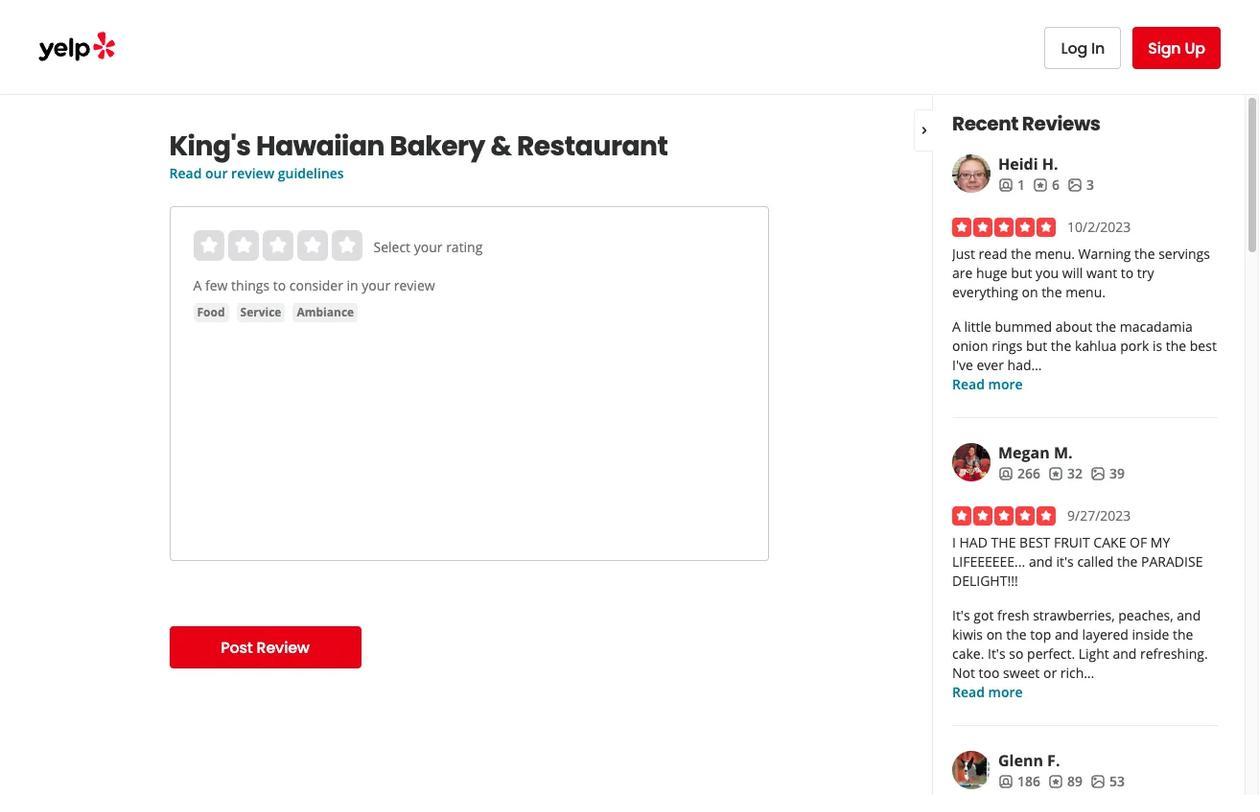 Task type: vqa. For each thing, say whether or not it's contained in the screenshot.
&
yes



Task type: describe. For each thing, give the bounding box(es) containing it.
about
[[1056, 318, 1093, 336]]

i've
[[953, 356, 974, 374]]

are
[[953, 264, 973, 282]]

warning
[[1079, 245, 1132, 263]]

fruit
[[1055, 534, 1091, 552]]

the down about
[[1052, 337, 1072, 355]]

sign up
[[1149, 37, 1206, 59]]

light
[[1079, 645, 1110, 663]]

megan
[[999, 442, 1050, 463]]

the up kahlua at right top
[[1097, 318, 1117, 336]]

select your rating
[[374, 238, 483, 256]]

0 vertical spatial menu.
[[1036, 245, 1076, 263]]

the up refreshing.
[[1174, 626, 1194, 644]]

32
[[1068, 464, 1083, 483]]

9/27/2023
[[1068, 507, 1132, 525]]

review
[[257, 637, 310, 659]]

read more button for heidi h.
[[953, 375, 1023, 394]]

3
[[1087, 176, 1095, 194]]

6
[[1053, 176, 1060, 194]]

king's hawaiian bakery & restaurant link
[[169, 128, 769, 165]]

a for a few things to consider in your review
[[193, 276, 202, 295]]

food
[[197, 304, 225, 320]]

more for heidi h.
[[989, 375, 1023, 393]]

heidi h.
[[999, 154, 1059, 175]]

to inside just read the menu. warning the servings are huge but you will want to try everything on the menu.
[[1122, 264, 1134, 282]]

reviews element for m.
[[1049, 464, 1083, 484]]

hawaiian
[[256, 128, 385, 165]]

review for few
[[394, 276, 435, 295]]

delight!!!
[[953, 572, 1019, 590]]

i had the best fruit cake of my lifeeeeee... and it's called the paradise delight!!!
[[953, 534, 1204, 590]]

1 vertical spatial it's
[[988, 645, 1006, 663]]

megan m.
[[999, 442, 1073, 463]]

log
[[1062, 37, 1088, 59]]

got
[[974, 606, 994, 625]]

huge
[[977, 264, 1008, 282]]

photo of glenn f. image
[[953, 751, 991, 790]]

so
[[1010, 645, 1024, 663]]

select
[[374, 238, 411, 256]]

will
[[1063, 264, 1084, 282]]

h.
[[1043, 154, 1059, 175]]

glenn
[[999, 750, 1044, 771]]

read our review guidelines link
[[169, 164, 344, 182]]

post
[[221, 637, 253, 659]]

the right the read
[[1012, 245, 1032, 263]]

post review
[[221, 637, 310, 659]]

our
[[205, 164, 228, 182]]

of
[[1130, 534, 1148, 552]]

reviews element for h.
[[1033, 176, 1060, 195]]

but inside a little bummed about the macadamia onion rings but the kahlua pork is the best i've ever had…
[[1027, 337, 1048, 355]]

just read the menu. warning the servings are huge but you will want to try everything on the menu.
[[953, 245, 1211, 301]]

photo of megan m. image
[[953, 443, 991, 482]]

1
[[1018, 176, 1026, 194]]

consider
[[290, 276, 343, 295]]

the up the so
[[1007, 626, 1027, 644]]

a few things to consider in your review
[[193, 276, 435, 295]]

16 friends v2 image
[[999, 177, 1014, 193]]

16 review v2 image for m.
[[1049, 466, 1064, 482]]

on inside it's got fresh strawberries, peaches, and kiwis on the top and layered inside the cake. it's so perfect. light and refreshing. not too sweet or rich…
[[987, 626, 1003, 644]]

log in button
[[1045, 27, 1122, 69]]

photos element for heidi h.
[[1068, 176, 1095, 195]]

had…
[[1008, 356, 1043, 374]]

you
[[1036, 264, 1060, 282]]

the down you
[[1042, 283, 1063, 301]]

up
[[1186, 37, 1206, 59]]

rating
[[446, 238, 483, 256]]

macadamia
[[1121, 318, 1193, 336]]

restaurant
[[517, 128, 668, 165]]

39
[[1110, 464, 1126, 483]]

16 friends v2 image for glenn f.
[[999, 774, 1014, 790]]

read inside 'king's hawaiian bakery & restaurant read our review guidelines'
[[169, 164, 202, 182]]

review for hawaiian
[[231, 164, 275, 182]]

ambiance
[[297, 304, 354, 320]]

onion
[[953, 337, 989, 355]]

called
[[1078, 553, 1114, 571]]

i
[[953, 534, 957, 552]]

bakery
[[390, 128, 485, 165]]

1 vertical spatial menu.
[[1066, 283, 1106, 301]]

not
[[953, 664, 976, 682]]

16 review v2 image
[[1033, 177, 1049, 193]]

photos element for glenn f.
[[1091, 772, 1126, 792]]

89
[[1068, 772, 1083, 791]]

5 star rating image for heidi h.
[[953, 218, 1056, 237]]

guidelines
[[278, 164, 344, 182]]

the up try in the top of the page
[[1135, 245, 1156, 263]]

1 vertical spatial your
[[362, 276, 391, 295]]

on inside just read the menu. warning the servings are huge but you will want to try everything on the menu.
[[1022, 283, 1039, 301]]

best
[[1020, 534, 1051, 552]]



Task type: locate. For each thing, give the bounding box(es) containing it.
king's hawaiian bakery & restaurant read our review guidelines
[[169, 128, 668, 182]]

0 horizontal spatial on
[[987, 626, 1003, 644]]

read
[[979, 245, 1008, 263]]

1 vertical spatial read
[[953, 375, 985, 393]]

fresh
[[998, 606, 1030, 625]]

0 vertical spatial 16 photos v2 image
[[1068, 177, 1083, 193]]

2 vertical spatial 16 photos v2 image
[[1091, 774, 1106, 790]]

read down not
[[953, 683, 985, 701]]

16 review v2 image for f.
[[1049, 774, 1064, 790]]

recent reviews
[[953, 110, 1101, 137]]

2 vertical spatial reviews element
[[1049, 772, 1083, 792]]

your left rating
[[414, 238, 443, 256]]

1 vertical spatial 16 photos v2 image
[[1091, 466, 1106, 482]]

16 photos v2 image for glenn f.
[[1091, 774, 1106, 790]]

things
[[231, 276, 270, 295]]

a left little
[[953, 318, 961, 336]]

the right is
[[1167, 337, 1187, 355]]

2 vertical spatial friends element
[[999, 772, 1041, 792]]

16 photos v2 image
[[1068, 177, 1083, 193], [1091, 466, 1106, 482], [1091, 774, 1106, 790]]

rings
[[992, 337, 1023, 355]]

photos element containing 53
[[1091, 772, 1126, 792]]

reviews element containing 32
[[1049, 464, 1083, 484]]

0 vertical spatial it's
[[953, 606, 971, 625]]

1 read more from the top
[[953, 375, 1023, 393]]

0 vertical spatial on
[[1022, 283, 1039, 301]]

f.
[[1048, 750, 1061, 771]]

photo of heidi h. image
[[953, 154, 991, 193]]

layered
[[1083, 626, 1129, 644]]

read more for heidi h.
[[953, 375, 1023, 393]]

post review button
[[169, 627, 361, 669]]

2 friends element from the top
[[999, 464, 1041, 484]]

5 star rating image for megan m.
[[953, 507, 1056, 526]]

and down best at the bottom right of the page
[[1030, 553, 1053, 571]]

and
[[1030, 553, 1053, 571], [1178, 606, 1202, 625], [1055, 626, 1079, 644], [1113, 645, 1137, 663]]

read more button for megan m.
[[953, 683, 1023, 702]]

1 horizontal spatial your
[[414, 238, 443, 256]]

reviews element
[[1033, 176, 1060, 195], [1049, 464, 1083, 484], [1049, 772, 1083, 792]]

it's left the so
[[988, 645, 1006, 663]]

review down "select your rating"
[[394, 276, 435, 295]]

paradise
[[1142, 553, 1204, 571]]

to left try in the top of the page
[[1122, 264, 1134, 282]]

on down you
[[1022, 283, 1039, 301]]

photos element right 6 in the top of the page
[[1068, 176, 1095, 195]]

5 star rating image
[[953, 218, 1056, 237], [953, 507, 1056, 526]]

read more button down too
[[953, 683, 1023, 702]]

is
[[1153, 337, 1163, 355]]

pork
[[1121, 337, 1150, 355]]

but left you
[[1012, 264, 1033, 282]]

reviews element containing 89
[[1049, 772, 1083, 792]]

service
[[240, 304, 282, 320]]

1 vertical spatial 16 review v2 image
[[1049, 774, 1064, 790]]

16 friends v2 image left 266
[[999, 466, 1014, 482]]

your
[[414, 238, 443, 256], [362, 276, 391, 295]]

and down strawberries,
[[1055, 626, 1079, 644]]

0 vertical spatial read more
[[953, 375, 1023, 393]]

friends element
[[999, 176, 1026, 195], [999, 464, 1041, 484], [999, 772, 1041, 792]]

on down got at right bottom
[[987, 626, 1003, 644]]

0 vertical spatial review
[[231, 164, 275, 182]]

rating element
[[193, 230, 362, 261]]

the inside i had the best fruit cake of my lifeeeeee... and it's called the paradise delight!!!
[[1118, 553, 1138, 571]]

want
[[1087, 264, 1118, 282]]

1 more from the top
[[989, 375, 1023, 393]]

16 friends v2 image
[[999, 466, 1014, 482], [999, 774, 1014, 790]]

5 star rating image up the read
[[953, 218, 1056, 237]]

16 review v2 image left 32
[[1049, 466, 1064, 482]]

1 vertical spatial a
[[953, 318, 961, 336]]

1 vertical spatial but
[[1027, 337, 1048, 355]]

it's got fresh strawberries, peaches, and kiwis on the top and layered inside the cake. it's so perfect. light and refreshing. not too sweet or rich…
[[953, 606, 1209, 682]]

friends element down glenn
[[999, 772, 1041, 792]]

reviews element containing 6
[[1033, 176, 1060, 195]]

friends element containing 1
[[999, 176, 1026, 195]]

friends element containing 186
[[999, 772, 1041, 792]]

just
[[953, 245, 976, 263]]

1 5 star rating image from the top
[[953, 218, 1056, 237]]

photos element containing 39
[[1091, 464, 1126, 484]]

friends element for megan m.
[[999, 464, 1041, 484]]

read down i've
[[953, 375, 985, 393]]

servings
[[1159, 245, 1211, 263]]

0 vertical spatial 16 review v2 image
[[1049, 466, 1064, 482]]

2 5 star rating image from the top
[[953, 507, 1056, 526]]

16 review v2 image left 89
[[1049, 774, 1064, 790]]

read left the our
[[169, 164, 202, 182]]

0 vertical spatial photos element
[[1068, 176, 1095, 195]]

read more down ever
[[953, 375, 1023, 393]]

reviews
[[1023, 110, 1101, 137]]

a for a little bummed about the macadamia onion rings but the kahlua pork is the best i've ever had…
[[953, 318, 961, 336]]

16 friends v2 image left 186
[[999, 774, 1014, 790]]

0 vertical spatial 16 friends v2 image
[[999, 466, 1014, 482]]

cake
[[1094, 534, 1127, 552]]

16 photos v2 image left the 39
[[1091, 466, 1106, 482]]

0 vertical spatial but
[[1012, 264, 1033, 282]]

1 horizontal spatial a
[[953, 318, 961, 336]]

2 vertical spatial read
[[953, 683, 985, 701]]

1 vertical spatial review
[[394, 276, 435, 295]]

0 vertical spatial read more button
[[953, 375, 1023, 394]]

0 vertical spatial 5 star rating image
[[953, 218, 1056, 237]]

it's up kiwis
[[953, 606, 971, 625]]

1 read more button from the top
[[953, 375, 1023, 394]]

16 friends v2 image for megan m.
[[999, 466, 1014, 482]]

friends element for glenn f.
[[999, 772, 1041, 792]]

a left few
[[193, 276, 202, 295]]

reviews element down m.
[[1049, 464, 1083, 484]]

sweet
[[1004, 664, 1040, 682]]

0 vertical spatial reviews element
[[1033, 176, 1060, 195]]

perfect.
[[1028, 645, 1076, 663]]

more for megan m.
[[989, 683, 1023, 701]]

1 vertical spatial friends element
[[999, 464, 1041, 484]]

1 vertical spatial on
[[987, 626, 1003, 644]]

sign
[[1149, 37, 1182, 59]]

review right the our
[[231, 164, 275, 182]]

everything
[[953, 283, 1019, 301]]

186
[[1018, 772, 1041, 791]]

little
[[965, 318, 992, 336]]

the
[[992, 534, 1017, 552]]

review inside 'king's hawaiian bakery & restaurant read our review guidelines'
[[231, 164, 275, 182]]

more down sweet
[[989, 683, 1023, 701]]

in
[[347, 276, 359, 295]]

friends element down the megan
[[999, 464, 1041, 484]]

too
[[979, 664, 1000, 682]]

in
[[1092, 37, 1106, 59]]

a little bummed about the macadamia onion rings but the kahlua pork is the best i've ever had…
[[953, 318, 1218, 374]]

photos element right 32
[[1091, 464, 1126, 484]]

1 vertical spatial reviews element
[[1049, 464, 1083, 484]]

and up refreshing.
[[1178, 606, 1202, 625]]

1 vertical spatial 5 star rating image
[[953, 507, 1056, 526]]

a inside a little bummed about the macadamia onion rings but the kahlua pork is the best i've ever had…
[[953, 318, 961, 336]]

read more for megan m.
[[953, 683, 1023, 701]]

lifeeeeee...
[[953, 553, 1026, 571]]

1 vertical spatial photos element
[[1091, 464, 1126, 484]]

None radio
[[193, 230, 224, 261]]

my
[[1151, 534, 1171, 552]]

266
[[1018, 464, 1041, 483]]

photos element for megan m.
[[1091, 464, 1126, 484]]

1 vertical spatial more
[[989, 683, 1023, 701]]

0 horizontal spatial to
[[273, 276, 286, 295]]

read for megan m.
[[953, 683, 985, 701]]

16 photos v2 image left 3
[[1068, 177, 1083, 193]]

1 16 review v2 image from the top
[[1049, 466, 1064, 482]]

2 more from the top
[[989, 683, 1023, 701]]

read more down too
[[953, 683, 1023, 701]]

but inside just read the menu. warning the servings are huge but you will want to try everything on the menu.
[[1012, 264, 1033, 282]]

read for heidi h.
[[953, 375, 985, 393]]

menu. up you
[[1036, 245, 1076, 263]]

0 vertical spatial your
[[414, 238, 443, 256]]

5 star rating image up the
[[953, 507, 1056, 526]]

53
[[1110, 772, 1126, 791]]

best
[[1191, 337, 1218, 355]]

None radio
[[228, 230, 259, 261], [262, 230, 293, 261], [297, 230, 328, 261], [332, 230, 362, 261], [228, 230, 259, 261], [262, 230, 293, 261], [297, 230, 328, 261], [332, 230, 362, 261]]

peaches,
[[1119, 606, 1174, 625]]

read
[[169, 164, 202, 182], [953, 375, 985, 393], [953, 683, 985, 701]]

m.
[[1054, 442, 1073, 463]]

2 16 friends v2 image from the top
[[999, 774, 1014, 790]]

reviews element for f.
[[1049, 772, 1083, 792]]

3 friends element from the top
[[999, 772, 1041, 792]]

close sidebar icon image
[[917, 122, 933, 138], [917, 122, 933, 138]]

1 vertical spatial 16 friends v2 image
[[999, 774, 1014, 790]]

read more button down ever
[[953, 375, 1023, 394]]

heidi
[[999, 154, 1039, 175]]

photos element
[[1068, 176, 1095, 195], [1091, 464, 1126, 484], [1091, 772, 1126, 792]]

photos element containing 3
[[1068, 176, 1095, 195]]

0 horizontal spatial review
[[231, 164, 275, 182]]

2 read more from the top
[[953, 683, 1023, 701]]

0 horizontal spatial it's
[[953, 606, 971, 625]]

2 vertical spatial photos element
[[1091, 772, 1126, 792]]

refreshing.
[[1141, 645, 1209, 663]]

0 vertical spatial more
[[989, 375, 1023, 393]]

0 horizontal spatial a
[[193, 276, 202, 295]]

cake.
[[953, 645, 985, 663]]

or
[[1044, 664, 1058, 682]]

friends element down the heidi
[[999, 176, 1026, 195]]

kahlua
[[1076, 337, 1117, 355]]

reviews element down f.
[[1049, 772, 1083, 792]]

friends element for heidi h.
[[999, 176, 1026, 195]]

and down "layered" at right bottom
[[1113, 645, 1137, 663]]

1 vertical spatial read more
[[953, 683, 1023, 701]]

more down ever
[[989, 375, 1023, 393]]

photos element right 89
[[1091, 772, 1126, 792]]

on
[[1022, 283, 1039, 301], [987, 626, 1003, 644]]

menu. down will
[[1066, 283, 1106, 301]]

1 horizontal spatial to
[[1122, 264, 1134, 282]]

1 16 friends v2 image from the top
[[999, 466, 1014, 482]]

try
[[1138, 264, 1155, 282]]

the down of
[[1118, 553, 1138, 571]]

and inside i had the best fruit cake of my lifeeeeee... and it's called the paradise delight!!!
[[1030, 553, 1053, 571]]

1 vertical spatial read more button
[[953, 683, 1023, 702]]

reviews element down h.
[[1033, 176, 1060, 195]]

rich…
[[1061, 664, 1095, 682]]

but
[[1012, 264, 1033, 282], [1027, 337, 1048, 355]]

read more button
[[953, 375, 1023, 394], [953, 683, 1023, 702]]

but up had…
[[1027, 337, 1048, 355]]

few
[[205, 276, 228, 295]]

1 horizontal spatial review
[[394, 276, 435, 295]]

16 review v2 image
[[1049, 466, 1064, 482], [1049, 774, 1064, 790]]

1 horizontal spatial it's
[[988, 645, 1006, 663]]

2 read more button from the top
[[953, 683, 1023, 702]]

1 horizontal spatial on
[[1022, 283, 1039, 301]]

10/2/2023
[[1068, 218, 1132, 236]]

kiwis
[[953, 626, 984, 644]]

glenn f.
[[999, 750, 1061, 771]]

friends element containing 266
[[999, 464, 1041, 484]]

more
[[989, 375, 1023, 393], [989, 683, 1023, 701]]

strawberries,
[[1034, 606, 1116, 625]]

16 photos v2 image for megan m.
[[1091, 466, 1106, 482]]

0 horizontal spatial your
[[362, 276, 391, 295]]

16 photos v2 image for heidi h.
[[1068, 177, 1083, 193]]

0 vertical spatial friends element
[[999, 176, 1026, 195]]

ever
[[977, 356, 1005, 374]]

0 vertical spatial read
[[169, 164, 202, 182]]

your right in
[[362, 276, 391, 295]]

16 photos v2 image left 53
[[1091, 774, 1106, 790]]

to
[[1122, 264, 1134, 282], [273, 276, 286, 295]]

top
[[1031, 626, 1052, 644]]

0 vertical spatial a
[[193, 276, 202, 295]]

&
[[491, 128, 512, 165]]

to right things at the left top of page
[[273, 276, 286, 295]]

review
[[231, 164, 275, 182], [394, 276, 435, 295]]

log in
[[1062, 37, 1106, 59]]

2 16 review v2 image from the top
[[1049, 774, 1064, 790]]

it's
[[1057, 553, 1074, 571]]

had
[[960, 534, 988, 552]]

1 friends element from the top
[[999, 176, 1026, 195]]

read more
[[953, 375, 1023, 393], [953, 683, 1023, 701]]



